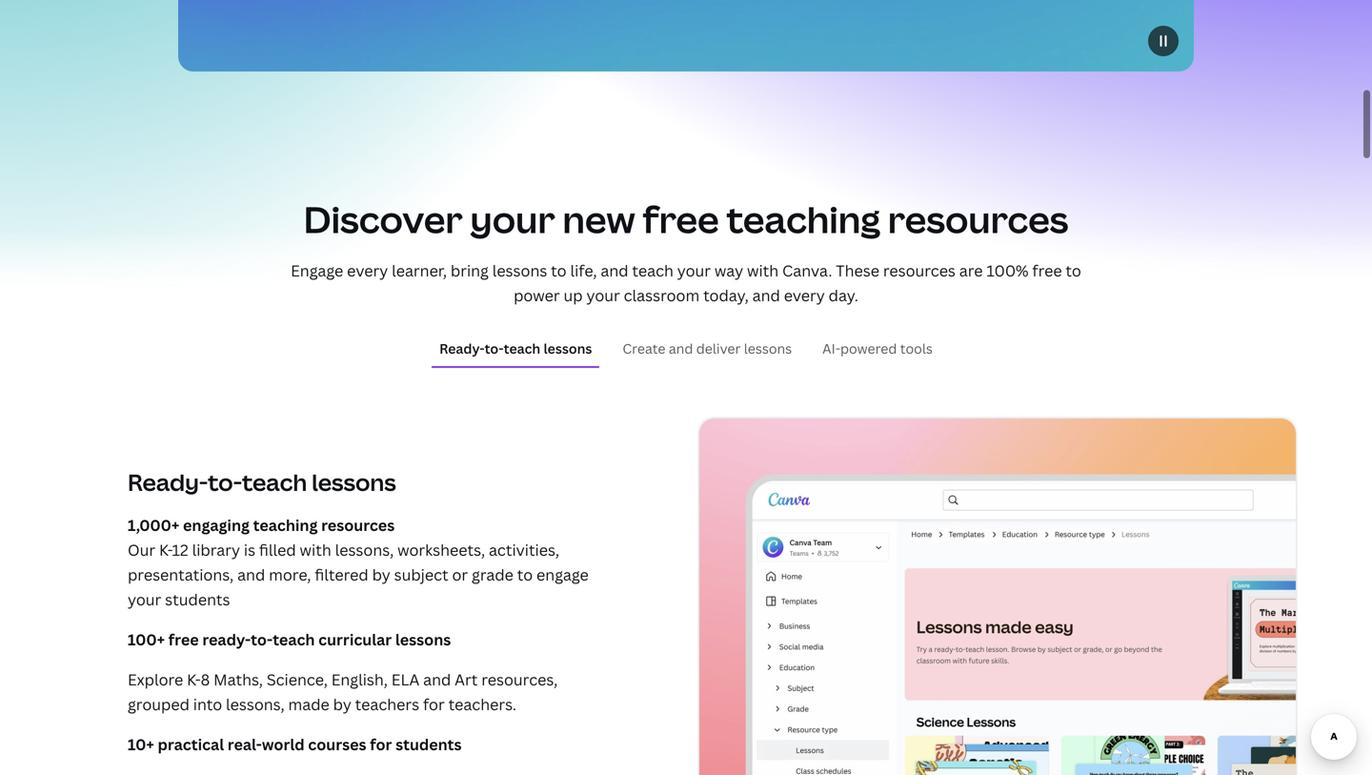 Task type: vqa. For each thing, say whether or not it's contained in the screenshot.
group for Magazine Cover
no



Task type: locate. For each thing, give the bounding box(es) containing it.
0 horizontal spatial ready-to-teach lessons
[[128, 467, 396, 498]]

by
[[372, 565, 391, 585], [333, 694, 352, 715]]

teach
[[632, 260, 674, 281], [504, 339, 541, 358], [242, 467, 307, 498], [273, 629, 315, 650]]

teachers
[[355, 694, 420, 715]]

100%
[[987, 260, 1029, 281]]

resources left the are
[[884, 260, 956, 281]]

2 horizontal spatial to-
[[485, 339, 504, 358]]

teach up classroom
[[632, 260, 674, 281]]

1 vertical spatial every
[[784, 285, 825, 306]]

to- up engaging at the bottom left of the page
[[208, 467, 242, 498]]

ai-powered tools
[[823, 339, 933, 358]]

0 vertical spatial ready-to-teach lessons
[[440, 339, 592, 358]]

ready-to-teach lessons up engaging at the bottom left of the page
[[128, 467, 396, 498]]

1,000+ engaging teaching resources our k-12 library is filled with lessons, worksheets, activities, presentations, and more, filtered by subject or grade to engage your students
[[128, 515, 589, 610]]

0 horizontal spatial lessons,
[[226, 694, 285, 715]]

free right "100+"
[[169, 629, 199, 650]]

1 vertical spatial by
[[333, 694, 352, 715]]

to- inside button
[[485, 339, 504, 358]]

1 vertical spatial ready-to-teach lessons
[[128, 467, 396, 498]]

resources up the filtered
[[321, 515, 395, 535]]

1 horizontal spatial ready-to-teach lessons
[[440, 339, 592, 358]]

k- inside 1,000+ engaging teaching resources our k-12 library is filled with lessons, worksheets, activities, presentations, and more, filtered by subject or grade to engage your students
[[159, 540, 172, 560]]

ready- down bring
[[440, 339, 485, 358]]

0 horizontal spatial by
[[333, 694, 352, 715]]

by down english,
[[333, 694, 352, 715]]

2 vertical spatial free
[[169, 629, 199, 650]]

0 horizontal spatial students
[[165, 589, 230, 610]]

1 horizontal spatial teaching
[[727, 194, 881, 244]]

0 horizontal spatial with
[[300, 540, 332, 560]]

1 vertical spatial with
[[300, 540, 332, 560]]

lessons, down maths,
[[226, 694, 285, 715]]

0 vertical spatial free
[[643, 194, 719, 244]]

1 vertical spatial resources
[[884, 260, 956, 281]]

ela
[[392, 669, 420, 690]]

1 vertical spatial students
[[396, 734, 462, 755]]

0 vertical spatial lessons,
[[335, 540, 394, 560]]

100+
[[128, 629, 165, 650]]

1 vertical spatial to-
[[208, 467, 242, 498]]

8
[[201, 669, 210, 690]]

1 horizontal spatial to
[[551, 260, 567, 281]]

teaching up canva.
[[727, 194, 881, 244]]

for right teachers
[[423, 694, 445, 715]]

12
[[172, 540, 189, 560]]

0 horizontal spatial ready-
[[128, 467, 208, 498]]

with right the way
[[747, 260, 779, 281]]

or
[[452, 565, 468, 585]]

0 horizontal spatial k-
[[159, 540, 172, 560]]

resources inside engage every learner, bring lessons to life, and teach your way with canva. these resources are 100% free to power up your classroom today, and every day.
[[884, 260, 956, 281]]

0 vertical spatial with
[[747, 260, 779, 281]]

ready-to-teach lessons down power
[[440, 339, 592, 358]]

create
[[623, 339, 666, 358]]

every
[[347, 260, 388, 281], [784, 285, 825, 306]]

and right "today,"
[[753, 285, 781, 306]]

1 horizontal spatial for
[[423, 694, 445, 715]]

subject
[[394, 565, 449, 585]]

teach down power
[[504, 339, 541, 358]]

every right engage
[[347, 260, 388, 281]]

0 vertical spatial by
[[372, 565, 391, 585]]

classroom
[[624, 285, 700, 306]]

free inside engage every learner, bring lessons to life, and teach your way with canva. these resources are 100% free to power up your classroom today, and every day.
[[1033, 260, 1063, 281]]

0 vertical spatial k-
[[159, 540, 172, 560]]

teachers.
[[449, 694, 517, 715]]

ready-to-teach lessons
[[440, 339, 592, 358], [128, 467, 396, 498]]

to left life,
[[551, 260, 567, 281]]

today,
[[704, 285, 749, 306]]

0 horizontal spatial for
[[370, 734, 392, 755]]

engage every learner, bring lessons to life, and teach your way with canva. these resources are 100% free to power up your classroom today, and every day.
[[291, 260, 1082, 306]]

1 vertical spatial lessons,
[[226, 694, 285, 715]]

100+ free ready-to-teach curricular lessons
[[128, 629, 451, 650]]

0 vertical spatial resources
[[888, 194, 1069, 244]]

0 vertical spatial students
[[165, 589, 230, 610]]

0 horizontal spatial teaching
[[253, 515, 318, 535]]

k- right our on the left of page
[[159, 540, 172, 560]]

powered
[[841, 339, 897, 358]]

with up more,
[[300, 540, 332, 560]]

0 horizontal spatial every
[[347, 260, 388, 281]]

by inside 1,000+ engaging teaching resources our k-12 library is filled with lessons, worksheets, activities, presentations, and more, filtered by subject or grade to engage your students
[[372, 565, 391, 585]]

1 horizontal spatial lessons,
[[335, 540, 394, 560]]

0 vertical spatial teaching
[[727, 194, 881, 244]]

ai-powered tools button
[[815, 331, 941, 366]]

resources,
[[482, 669, 558, 690]]

way
[[715, 260, 744, 281]]

and right create
[[669, 339, 693, 358]]

0 horizontal spatial to
[[517, 565, 533, 585]]

free right 100%
[[1033, 260, 1063, 281]]

1 horizontal spatial with
[[747, 260, 779, 281]]

to right 100%
[[1066, 260, 1082, 281]]

by right the filtered
[[372, 565, 391, 585]]

1 horizontal spatial to-
[[251, 629, 273, 650]]

2 horizontal spatial to
[[1066, 260, 1082, 281]]

students
[[165, 589, 230, 610], [396, 734, 462, 755]]

day.
[[829, 285, 859, 306]]

canva.
[[783, 260, 833, 281]]

10+
[[128, 734, 154, 755]]

2 horizontal spatial free
[[1033, 260, 1063, 281]]

resources up the are
[[888, 194, 1069, 244]]

lessons up power
[[493, 260, 548, 281]]

create and deliver lessons
[[623, 339, 792, 358]]

to- down bring
[[485, 339, 504, 358]]

world
[[262, 734, 305, 755]]

and down is
[[237, 565, 265, 585]]

teaching up filled
[[253, 515, 318, 535]]

1 vertical spatial k-
[[187, 669, 201, 690]]

1 horizontal spatial by
[[372, 565, 391, 585]]

engaging
[[183, 515, 250, 535]]

lessons inside button
[[544, 339, 592, 358]]

to down activities,
[[517, 565, 533, 585]]

1 vertical spatial free
[[1033, 260, 1063, 281]]

tools
[[901, 339, 933, 358]]

every down canva.
[[784, 285, 825, 306]]

for down teachers
[[370, 734, 392, 755]]

lessons down up
[[544, 339, 592, 358]]

resources inside 1,000+ engaging teaching resources our k-12 library is filled with lessons, worksheets, activities, presentations, and more, filtered by subject or grade to engage your students
[[321, 515, 395, 535]]

k- up into
[[187, 669, 201, 690]]

2 vertical spatial to-
[[251, 629, 273, 650]]

1 vertical spatial teaching
[[253, 515, 318, 535]]

create and deliver lessons button
[[615, 331, 800, 366]]

ready-
[[440, 339, 485, 358], [128, 467, 208, 498]]

resources
[[888, 194, 1069, 244], [884, 260, 956, 281], [321, 515, 395, 535]]

deliver
[[697, 339, 741, 358]]

and
[[601, 260, 629, 281], [753, 285, 781, 306], [669, 339, 693, 358], [237, 565, 265, 585], [423, 669, 451, 690]]

lessons up 1,000+ engaging teaching resources our k-12 library is filled with lessons, worksheets, activities, presentations, and more, filtered by subject or grade to engage your students
[[312, 467, 396, 498]]

and left the art
[[423, 669, 451, 690]]

students inside 1,000+ engaging teaching resources our k-12 library is filled with lessons, worksheets, activities, presentations, and more, filtered by subject or grade to engage your students
[[165, 589, 230, 610]]

library
[[192, 540, 240, 560]]

0 horizontal spatial to-
[[208, 467, 242, 498]]

bring
[[451, 260, 489, 281]]

0 vertical spatial ready-
[[440, 339, 485, 358]]

lessons,
[[335, 540, 394, 560], [226, 694, 285, 715]]

k-
[[159, 540, 172, 560], [187, 669, 201, 690]]

free up engage every learner, bring lessons to life, and teach your way with canva. these resources are 100% free to power up your classroom today, and every day.
[[643, 194, 719, 244]]

ready-to-teach lessons button
[[432, 331, 600, 366]]

to
[[551, 260, 567, 281], [1066, 260, 1082, 281], [517, 565, 533, 585]]

1 horizontal spatial every
[[784, 285, 825, 306]]

ready- up 1,000+ on the bottom left of the page
[[128, 467, 208, 498]]

your up bring
[[470, 194, 555, 244]]

lessons, inside 1,000+ engaging teaching resources our k-12 library is filled with lessons, worksheets, activities, presentations, and more, filtered by subject or grade to engage your students
[[335, 540, 394, 560]]

0 horizontal spatial free
[[169, 629, 199, 650]]

1 horizontal spatial k-
[[187, 669, 201, 690]]

lessons
[[493, 260, 548, 281], [544, 339, 592, 358], [744, 339, 792, 358], [312, 467, 396, 498], [396, 629, 451, 650]]

teaching
[[727, 194, 881, 244], [253, 515, 318, 535]]

2 vertical spatial resources
[[321, 515, 395, 535]]

lessons, up the filtered
[[335, 540, 394, 560]]

is
[[244, 540, 256, 560]]

by inside explore k-8 maths, science, english, ela and art resources, grouped into lessons, made by teachers for teachers.
[[333, 694, 352, 715]]

0 vertical spatial to-
[[485, 339, 504, 358]]

to-
[[485, 339, 504, 358], [208, 467, 242, 498], [251, 629, 273, 650]]

1 vertical spatial for
[[370, 734, 392, 755]]

courses
[[308, 734, 367, 755]]

your up "100+"
[[128, 589, 161, 610]]

with
[[747, 260, 779, 281], [300, 540, 332, 560]]

1 horizontal spatial free
[[643, 194, 719, 244]]

1 horizontal spatial students
[[396, 734, 462, 755]]

1 horizontal spatial ready-
[[440, 339, 485, 358]]

lessons right deliver
[[744, 339, 792, 358]]

for
[[423, 694, 445, 715], [370, 734, 392, 755]]

free
[[643, 194, 719, 244], [1033, 260, 1063, 281], [169, 629, 199, 650]]

learner,
[[392, 260, 447, 281]]

up
[[564, 285, 583, 306]]

filled
[[259, 540, 296, 560]]

teach inside button
[[504, 339, 541, 358]]

to- up maths,
[[251, 629, 273, 650]]

to inside 1,000+ engaging teaching resources our k-12 library is filled with lessons, worksheets, activities, presentations, and more, filtered by subject or grade to engage your students
[[517, 565, 533, 585]]

your inside 1,000+ engaging teaching resources our k-12 library is filled with lessons, worksheets, activities, presentations, and more, filtered by subject or grade to engage your students
[[128, 589, 161, 610]]

students down presentations,
[[165, 589, 230, 610]]

your
[[470, 194, 555, 244], [678, 260, 711, 281], [587, 285, 620, 306], [128, 589, 161, 610]]

maths,
[[214, 669, 263, 690]]

0 vertical spatial for
[[423, 694, 445, 715]]

made
[[288, 694, 330, 715]]

students down teachers
[[396, 734, 462, 755]]



Task type: describe. For each thing, give the bounding box(es) containing it.
grouped
[[128, 694, 190, 715]]

1 vertical spatial ready-
[[128, 467, 208, 498]]

1,000+
[[128, 515, 180, 535]]

these
[[836, 260, 880, 281]]

ready-to-teach lessons inside button
[[440, 339, 592, 358]]

lessons inside engage every learner, bring lessons to life, and teach your way with canva. these resources are 100% free to power up your classroom today, and every day.
[[493, 260, 548, 281]]

presentations,
[[128, 565, 234, 585]]

teach up filled
[[242, 467, 307, 498]]

teach inside engage every learner, bring lessons to life, and teach your way with canva. these resources are 100% free to power up your classroom today, and every day.
[[632, 260, 674, 281]]

curricular
[[319, 629, 392, 650]]

your left the way
[[678, 260, 711, 281]]

and right life,
[[601, 260, 629, 281]]

art
[[455, 669, 478, 690]]

teaching inside 1,000+ engaging teaching resources our k-12 library is filled with lessons, worksheets, activities, presentations, and more, filtered by subject or grade to engage your students
[[253, 515, 318, 535]]

for inside explore k-8 maths, science, english, ela and art resources, grouped into lessons, made by teachers for teachers.
[[423, 694, 445, 715]]

life,
[[571, 260, 597, 281]]

and inside 1,000+ engaging teaching resources our k-12 library is filled with lessons, worksheets, activities, presentations, and more, filtered by subject or grade to engage your students
[[237, 565, 265, 585]]

discover your new free teaching resources
[[304, 194, 1069, 244]]

discover
[[304, 194, 463, 244]]

teach up science,
[[273, 629, 315, 650]]

ready- inside button
[[440, 339, 485, 358]]

practical
[[158, 734, 224, 755]]

10+ practical real-world courses for students
[[128, 734, 462, 755]]

with inside 1,000+ engaging teaching resources our k-12 library is filled with lessons, worksheets, activities, presentations, and more, filtered by subject or grade to engage your students
[[300, 540, 332, 560]]

explore
[[128, 669, 183, 690]]

lessons up ela
[[396, 629, 451, 650]]

grade
[[472, 565, 514, 585]]

lessons, inside explore k-8 maths, science, english, ela and art resources, grouped into lessons, made by teachers for teachers.
[[226, 694, 285, 715]]

power
[[514, 285, 560, 306]]

with inside engage every learner, bring lessons to life, and teach your way with canva. these resources are 100% free to power up your classroom today, and every day.
[[747, 260, 779, 281]]

and inside button
[[669, 339, 693, 358]]

0 vertical spatial every
[[347, 260, 388, 281]]

more,
[[269, 565, 311, 585]]

our
[[128, 540, 156, 560]]

into
[[193, 694, 222, 715]]

activities,
[[489, 540, 560, 560]]

ready-
[[202, 629, 251, 650]]

are
[[960, 260, 983, 281]]

filtered
[[315, 565, 369, 585]]

your right up
[[587, 285, 620, 306]]

engage
[[537, 565, 589, 585]]

worksheets,
[[398, 540, 485, 560]]

explore k-8 maths, science, english, ela and art resources, grouped into lessons, made by teachers for teachers.
[[128, 669, 558, 715]]

engage
[[291, 260, 343, 281]]

k- inside explore k-8 maths, science, english, ela and art resources, grouped into lessons, made by teachers for teachers.
[[187, 669, 201, 690]]

lessons inside button
[[744, 339, 792, 358]]

and inside explore k-8 maths, science, english, ela and art resources, grouped into lessons, made by teachers for teachers.
[[423, 669, 451, 690]]

science,
[[267, 669, 328, 690]]

real-
[[228, 734, 262, 755]]

english,
[[332, 669, 388, 690]]

ai-
[[823, 339, 841, 358]]

new
[[563, 194, 636, 244]]



